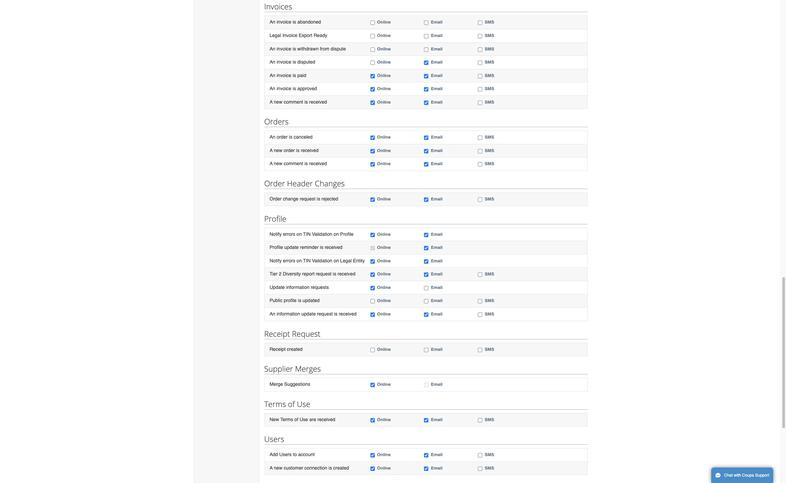 Task type: vqa. For each thing, say whether or not it's contained in the screenshot.
A new order is received
yes



Task type: describe. For each thing, give the bounding box(es) containing it.
report
[[302, 272, 315, 277]]

dispute
[[331, 46, 346, 51]]

8 email from the top
[[431, 135, 443, 140]]

add
[[270, 453, 278, 458]]

public profile is updated
[[270, 298, 320, 304]]

16 sms from the top
[[485, 418, 494, 423]]

1 sms from the top
[[485, 20, 494, 25]]

paid
[[298, 73, 306, 78]]

update
[[270, 285, 285, 290]]

10 email from the top
[[431, 162, 443, 167]]

1 horizontal spatial legal
[[340, 258, 352, 264]]

0 vertical spatial terms
[[264, 399, 286, 410]]

1 vertical spatial use
[[300, 417, 308, 423]]

1 comment from the top
[[284, 99, 303, 105]]

0 horizontal spatial created
[[287, 347, 303, 352]]

2 new from the top
[[274, 148, 283, 153]]

1 vertical spatial profile
[[340, 232, 354, 237]]

an invoice is disputed
[[270, 59, 315, 65]]

0 vertical spatial order
[[277, 135, 288, 140]]

9 email from the top
[[431, 148, 443, 153]]

17 email from the top
[[431, 299, 443, 304]]

11 sms from the top
[[485, 197, 494, 202]]

2 a from the top
[[270, 148, 273, 153]]

4 sms from the top
[[485, 60, 494, 65]]

merge suggestions
[[270, 382, 310, 387]]

1 vertical spatial users
[[279, 453, 292, 458]]

supplier
[[264, 364, 293, 375]]

4 online from the top
[[377, 60, 391, 65]]

profile
[[284, 298, 297, 304]]

13 online from the top
[[377, 245, 391, 250]]

1 vertical spatial request
[[316, 272, 332, 277]]

19 online from the top
[[377, 347, 391, 352]]

3 sms from the top
[[485, 46, 494, 51]]

on up notify errors on tin validation on legal entity
[[334, 232, 339, 237]]

tin for legal
[[303, 258, 311, 264]]

an invoice is approved
[[270, 86, 317, 91]]

on left entity
[[334, 258, 339, 264]]

account
[[298, 453, 315, 458]]

change
[[283, 196, 299, 202]]

4 a from the top
[[270, 466, 273, 471]]

5 sms from the top
[[485, 73, 494, 78]]

21 email from the top
[[431, 418, 443, 423]]

header
[[287, 178, 313, 189]]

3 a from the top
[[270, 161, 273, 167]]

an for an invoice is abandoned
[[270, 19, 275, 25]]

suggestions
[[284, 382, 310, 387]]

21 online from the top
[[377, 418, 391, 423]]

invoice for disputed
[[277, 59, 291, 65]]

terms of use
[[264, 399, 310, 410]]

export
[[299, 33, 312, 38]]

12 email from the top
[[431, 232, 443, 237]]

2 email from the top
[[431, 33, 443, 38]]

connection
[[305, 466, 327, 471]]

invoices
[[264, 1, 292, 12]]

22 online from the top
[[377, 453, 391, 458]]

chat with coupa support
[[724, 474, 770, 478]]

notify for notify errors on tin validation on legal entity
[[270, 258, 282, 264]]

invoice for paid
[[277, 73, 291, 78]]

14 email from the top
[[431, 259, 443, 264]]

7 online from the top
[[377, 100, 391, 105]]

1 new from the top
[[274, 99, 283, 105]]

invoice for withdrawn
[[277, 46, 291, 51]]

customer
[[284, 466, 303, 471]]

a new customer connection is created
[[270, 466, 349, 471]]

chat with coupa support button
[[712, 468, 774, 484]]

notify errors on tin validation on profile
[[270, 232, 354, 237]]

notify for notify errors on tin validation on profile
[[270, 232, 282, 237]]

tin for profile
[[303, 232, 311, 237]]

an invoice is withdrawn from dispute
[[270, 46, 346, 51]]

supplier merges
[[264, 364, 321, 375]]

20 online from the top
[[377, 382, 391, 387]]

13 sms from the top
[[485, 299, 494, 304]]

an for an invoice is withdrawn from dispute
[[270, 46, 275, 51]]

add users to account
[[270, 453, 315, 458]]

1 online from the top
[[377, 20, 391, 25]]

invoice for abandoned
[[277, 19, 291, 25]]

an invoice is abandoned
[[270, 19, 321, 25]]

to
[[293, 453, 297, 458]]

merges
[[295, 364, 321, 375]]

order header changes
[[264, 178, 345, 189]]

ready
[[314, 33, 327, 38]]

errors for notify errors on tin validation on legal entity
[[283, 258, 295, 264]]

2 online from the top
[[377, 33, 391, 38]]

0 vertical spatial legal
[[270, 33, 281, 38]]

an invoice is paid
[[270, 73, 306, 78]]



Task type: locate. For each thing, give the bounding box(es) containing it.
0 horizontal spatial update
[[284, 245, 299, 250]]

an order is canceled
[[270, 135, 313, 140]]

invoice down invoice
[[277, 46, 291, 51]]

3 online from the top
[[377, 46, 391, 51]]

0 vertical spatial validation
[[312, 232, 332, 237]]

4 new from the top
[[274, 466, 283, 471]]

None checkbox
[[478, 21, 483, 25], [371, 34, 375, 38], [424, 34, 429, 38], [478, 34, 483, 38], [371, 47, 375, 52], [424, 47, 429, 52], [478, 47, 483, 52], [478, 61, 483, 65], [371, 74, 375, 78], [478, 74, 483, 78], [371, 87, 375, 92], [424, 87, 429, 92], [478, 87, 483, 92], [371, 101, 375, 105], [424, 101, 429, 105], [478, 101, 483, 105], [424, 136, 429, 140], [371, 149, 375, 154], [371, 198, 375, 202], [424, 198, 429, 202], [371, 233, 375, 237], [424, 233, 429, 237], [371, 246, 375, 251], [371, 260, 375, 264], [371, 273, 375, 277], [424, 273, 429, 277], [478, 273, 483, 277], [424, 286, 429, 291], [371, 300, 375, 304], [424, 313, 429, 317], [424, 348, 429, 353], [371, 383, 375, 388], [424, 383, 429, 388], [371, 454, 375, 458], [371, 467, 375, 472], [478, 21, 483, 25], [371, 34, 375, 38], [424, 34, 429, 38], [478, 34, 483, 38], [371, 47, 375, 52], [424, 47, 429, 52], [478, 47, 483, 52], [478, 61, 483, 65], [371, 74, 375, 78], [478, 74, 483, 78], [371, 87, 375, 92], [424, 87, 429, 92], [478, 87, 483, 92], [371, 101, 375, 105], [424, 101, 429, 105], [478, 101, 483, 105], [424, 136, 429, 140], [371, 149, 375, 154], [371, 198, 375, 202], [424, 198, 429, 202], [371, 233, 375, 237], [424, 233, 429, 237], [371, 246, 375, 251], [371, 260, 375, 264], [371, 273, 375, 277], [424, 273, 429, 277], [478, 273, 483, 277], [424, 286, 429, 291], [371, 300, 375, 304], [424, 313, 429, 317], [424, 348, 429, 353], [371, 383, 375, 388], [424, 383, 429, 388], [371, 454, 375, 458], [371, 467, 375, 472]]

errors
[[283, 232, 295, 237], [283, 258, 295, 264]]

order down orders in the top left of the page
[[277, 135, 288, 140]]

terms up new
[[264, 399, 286, 410]]

from
[[320, 46, 329, 51]]

a new order is received
[[270, 148, 319, 153]]

validation for profile
[[312, 232, 332, 237]]

order
[[277, 135, 288, 140], [284, 148, 295, 153]]

validation up reminder on the left bottom
[[312, 232, 332, 237]]

invoice for approved
[[277, 86, 291, 91]]

are
[[309, 417, 316, 423]]

receipt request
[[264, 329, 321, 339]]

an up the an invoice is disputed
[[270, 46, 275, 51]]

1 vertical spatial created
[[333, 466, 349, 471]]

legal
[[270, 33, 281, 38], [340, 258, 352, 264]]

4 an from the top
[[270, 73, 275, 78]]

update down updated
[[301, 312, 316, 317]]

1 invoice from the top
[[277, 19, 291, 25]]

rejected
[[322, 196, 338, 202]]

7 sms from the top
[[485, 100, 494, 105]]

comment down a new order is received
[[284, 161, 303, 167]]

profile down "change" at the left
[[264, 213, 286, 224]]

1 vertical spatial order
[[270, 196, 282, 202]]

15 online from the top
[[377, 272, 391, 277]]

0 vertical spatial update
[[284, 245, 299, 250]]

22 email from the top
[[431, 453, 443, 458]]

2 invoice from the top
[[277, 46, 291, 51]]

validation for legal
[[312, 258, 332, 264]]

8 sms from the top
[[485, 135, 494, 140]]

is
[[293, 19, 296, 25], [293, 46, 296, 51], [293, 59, 296, 65], [293, 73, 296, 78], [293, 86, 296, 91], [305, 99, 308, 105], [289, 135, 293, 140], [296, 148, 300, 153], [305, 161, 308, 167], [317, 196, 320, 202], [320, 245, 323, 250], [333, 272, 336, 277], [298, 298, 301, 304], [334, 312, 338, 317], [329, 466, 332, 471]]

0 vertical spatial information
[[286, 285, 310, 290]]

invoice up the an invoice is paid
[[277, 59, 291, 65]]

1 email from the top
[[431, 20, 443, 25]]

5 email from the top
[[431, 73, 443, 78]]

legal left entity
[[340, 258, 352, 264]]

12 sms from the top
[[485, 272, 494, 277]]

terms right new
[[280, 417, 293, 423]]

receipt for receipt created
[[270, 347, 286, 352]]

1 vertical spatial errors
[[283, 258, 295, 264]]

use up new terms of use are received
[[297, 399, 310, 410]]

tin up profile update reminder is received
[[303, 232, 311, 237]]

comment down an invoice is approved
[[284, 99, 303, 105]]

use
[[297, 399, 310, 410], [300, 417, 308, 423]]

0 vertical spatial profile
[[264, 213, 286, 224]]

0 vertical spatial order
[[264, 178, 285, 189]]

an
[[270, 19, 275, 25], [270, 46, 275, 51], [270, 59, 275, 65], [270, 73, 275, 78], [270, 86, 275, 91], [270, 135, 275, 140], [270, 312, 275, 317]]

7 an from the top
[[270, 312, 275, 317]]

1 vertical spatial comment
[[284, 161, 303, 167]]

information
[[286, 285, 310, 290], [277, 312, 300, 317]]

1 vertical spatial terms
[[280, 417, 293, 423]]

1 a new comment is received from the top
[[270, 99, 327, 105]]

coupa
[[742, 474, 754, 478]]

1 vertical spatial information
[[277, 312, 300, 317]]

notify up profile update reminder is received
[[270, 232, 282, 237]]

13 email from the top
[[431, 245, 443, 250]]

1 vertical spatial update
[[301, 312, 316, 317]]

new down an order is canceled
[[274, 148, 283, 153]]

a
[[270, 99, 273, 105], [270, 148, 273, 153], [270, 161, 273, 167], [270, 466, 273, 471]]

profile for profile
[[264, 213, 286, 224]]

2 errors from the top
[[283, 258, 295, 264]]

0 vertical spatial created
[[287, 347, 303, 352]]

validation
[[312, 232, 332, 237], [312, 258, 332, 264]]

on down profile update reminder is received
[[297, 258, 302, 264]]

on
[[297, 232, 302, 237], [334, 232, 339, 237], [297, 258, 302, 264], [334, 258, 339, 264]]

legal left invoice
[[270, 33, 281, 38]]

email
[[431, 20, 443, 25], [431, 33, 443, 38], [431, 46, 443, 51], [431, 60, 443, 65], [431, 73, 443, 78], [431, 86, 443, 91], [431, 100, 443, 105], [431, 135, 443, 140], [431, 148, 443, 153], [431, 162, 443, 167], [431, 197, 443, 202], [431, 232, 443, 237], [431, 245, 443, 250], [431, 259, 443, 264], [431, 272, 443, 277], [431, 285, 443, 290], [431, 299, 443, 304], [431, 312, 443, 317], [431, 347, 443, 352], [431, 382, 443, 387], [431, 418, 443, 423], [431, 453, 443, 458], [431, 466, 443, 471]]

20 email from the top
[[431, 382, 443, 387]]

4 email from the top
[[431, 60, 443, 65]]

notify up tier
[[270, 258, 282, 264]]

canceled
[[294, 135, 313, 140]]

support
[[756, 474, 770, 478]]

0 vertical spatial errors
[[283, 232, 295, 237]]

orders
[[264, 116, 289, 127]]

of up new terms of use are received
[[288, 399, 295, 410]]

a new comment is received down a new order is received
[[270, 161, 327, 167]]

3 new from the top
[[274, 161, 283, 167]]

new terms of use are received
[[270, 417, 335, 423]]

an down the an invoice is disputed
[[270, 73, 275, 78]]

a up orders in the top left of the page
[[270, 99, 273, 105]]

order for order change request is rejected
[[270, 196, 282, 202]]

1 horizontal spatial update
[[301, 312, 316, 317]]

14 online from the top
[[377, 259, 391, 264]]

0 vertical spatial tin
[[303, 232, 311, 237]]

1 a from the top
[[270, 99, 273, 105]]

an for an invoice is paid
[[270, 73, 275, 78]]

approved
[[298, 86, 317, 91]]

profile update reminder is received
[[270, 245, 343, 250]]

an for an order is canceled
[[270, 135, 275, 140]]

update
[[284, 245, 299, 250], [301, 312, 316, 317]]

errors for notify errors on tin validation on profile
[[283, 232, 295, 237]]

14 sms from the top
[[485, 312, 494, 317]]

profile up tier
[[270, 245, 283, 250]]

invoice down the an invoice is paid
[[277, 86, 291, 91]]

terms
[[264, 399, 286, 410], [280, 417, 293, 423]]

3 invoice from the top
[[277, 59, 291, 65]]

an up the an invoice is paid
[[270, 59, 275, 65]]

public
[[270, 298, 283, 304]]

an for an invoice is approved
[[270, 86, 275, 91]]

receipt for receipt request
[[264, 329, 290, 339]]

order up "change" at the left
[[264, 178, 285, 189]]

2 sms from the top
[[485, 33, 494, 38]]

order down an order is canceled
[[284, 148, 295, 153]]

received
[[309, 99, 327, 105], [301, 148, 319, 153], [309, 161, 327, 167], [325, 245, 343, 250], [338, 272, 356, 277], [339, 312, 357, 317], [318, 417, 335, 423]]

2 notify from the top
[[270, 258, 282, 264]]

errors up profile update reminder is received
[[283, 232, 295, 237]]

notify
[[270, 232, 282, 237], [270, 258, 282, 264]]

19 email from the top
[[431, 347, 443, 352]]

0 vertical spatial receipt
[[264, 329, 290, 339]]

0 vertical spatial use
[[297, 399, 310, 410]]

request down order header changes
[[300, 196, 316, 202]]

legal invoice export ready
[[270, 33, 327, 38]]

invoice
[[277, 19, 291, 25], [277, 46, 291, 51], [277, 59, 291, 65], [277, 73, 291, 78], [277, 86, 291, 91]]

invoice down the an invoice is disputed
[[277, 73, 291, 78]]

a new comment is received down an invoice is approved
[[270, 99, 327, 105]]

tier
[[270, 272, 278, 277]]

1 vertical spatial tin
[[303, 258, 311, 264]]

23 online from the top
[[377, 466, 391, 471]]

validation up 'tier 2 diversity report request is received'
[[312, 258, 332, 264]]

online
[[377, 20, 391, 25], [377, 33, 391, 38], [377, 46, 391, 51], [377, 60, 391, 65], [377, 73, 391, 78], [377, 86, 391, 91], [377, 100, 391, 105], [377, 135, 391, 140], [377, 148, 391, 153], [377, 162, 391, 167], [377, 197, 391, 202], [377, 232, 391, 237], [377, 245, 391, 250], [377, 259, 391, 264], [377, 272, 391, 277], [377, 285, 391, 290], [377, 299, 391, 304], [377, 312, 391, 317], [377, 347, 391, 352], [377, 382, 391, 387], [377, 418, 391, 423], [377, 453, 391, 458], [377, 466, 391, 471]]

2 comment from the top
[[284, 161, 303, 167]]

entity
[[353, 258, 365, 264]]

1 tin from the top
[[303, 232, 311, 237]]

10 sms from the top
[[485, 162, 494, 167]]

diversity
[[283, 272, 301, 277]]

0 vertical spatial users
[[264, 434, 284, 445]]

created
[[287, 347, 303, 352], [333, 466, 349, 471]]

disputed
[[298, 59, 315, 65]]

order for order header changes
[[264, 178, 285, 189]]

information for an
[[277, 312, 300, 317]]

1 notify from the top
[[270, 232, 282, 237]]

update left reminder on the left bottom
[[284, 245, 299, 250]]

invoice up invoice
[[277, 19, 291, 25]]

8 online from the top
[[377, 135, 391, 140]]

a new comment is received
[[270, 99, 327, 105], [270, 161, 327, 167]]

16 email from the top
[[431, 285, 443, 290]]

an down orders in the top left of the page
[[270, 135, 275, 140]]

changes
[[315, 178, 345, 189]]

an down invoices
[[270, 19, 275, 25]]

new
[[270, 417, 279, 423]]

requests
[[311, 285, 329, 290]]

17 online from the top
[[377, 299, 391, 304]]

7 email from the top
[[431, 100, 443, 105]]

17 sms from the top
[[485, 453, 494, 458]]

update information requests
[[270, 285, 329, 290]]

tin down profile update reminder is received
[[303, 258, 311, 264]]

comment
[[284, 99, 303, 105], [284, 161, 303, 167]]

receipt up receipt created
[[264, 329, 290, 339]]

9 online from the top
[[377, 148, 391, 153]]

receipt up supplier
[[270, 347, 286, 352]]

18 email from the top
[[431, 312, 443, 317]]

None checkbox
[[371, 21, 375, 25], [424, 21, 429, 25], [371, 61, 375, 65], [424, 61, 429, 65], [424, 74, 429, 78], [371, 136, 375, 140], [478, 136, 483, 140], [424, 149, 429, 154], [478, 149, 483, 154], [371, 163, 375, 167], [424, 163, 429, 167], [478, 163, 483, 167], [478, 198, 483, 202], [424, 246, 429, 251], [424, 260, 429, 264], [371, 286, 375, 291], [424, 300, 429, 304], [478, 300, 483, 304], [371, 313, 375, 317], [478, 313, 483, 317], [371, 348, 375, 353], [478, 348, 483, 353], [371, 419, 375, 423], [424, 419, 429, 423], [478, 419, 483, 423], [424, 454, 429, 458], [478, 454, 483, 458], [424, 467, 429, 472], [478, 467, 483, 472], [371, 21, 375, 25], [424, 21, 429, 25], [371, 61, 375, 65], [424, 61, 429, 65], [424, 74, 429, 78], [371, 136, 375, 140], [478, 136, 483, 140], [424, 149, 429, 154], [478, 149, 483, 154], [371, 163, 375, 167], [424, 163, 429, 167], [478, 163, 483, 167], [478, 198, 483, 202], [424, 246, 429, 251], [424, 260, 429, 264], [371, 286, 375, 291], [424, 300, 429, 304], [478, 300, 483, 304], [371, 313, 375, 317], [478, 313, 483, 317], [371, 348, 375, 353], [478, 348, 483, 353], [371, 419, 375, 423], [424, 419, 429, 423], [478, 419, 483, 423], [424, 454, 429, 458], [478, 454, 483, 458], [424, 467, 429, 472], [478, 467, 483, 472]]

order change request is rejected
[[270, 196, 338, 202]]

an for an invoice is disputed
[[270, 59, 275, 65]]

1 validation from the top
[[312, 232, 332, 237]]

0 horizontal spatial legal
[[270, 33, 281, 38]]

request
[[300, 196, 316, 202], [316, 272, 332, 277], [317, 312, 333, 317]]

an down the an invoice is paid
[[270, 86, 275, 91]]

0 vertical spatial request
[[300, 196, 316, 202]]

1 vertical spatial a new comment is received
[[270, 161, 327, 167]]

1 vertical spatial order
[[284, 148, 295, 153]]

new down a new order is received
[[274, 161, 283, 167]]

6 online from the top
[[377, 86, 391, 91]]

merge
[[270, 382, 283, 387]]

profile for profile update reminder is received
[[270, 245, 283, 250]]

a down add
[[270, 466, 273, 471]]

3 email from the top
[[431, 46, 443, 51]]

10 online from the top
[[377, 162, 391, 167]]

2 tin from the top
[[303, 258, 311, 264]]

0 vertical spatial notify
[[270, 232, 282, 237]]

information down profile
[[277, 312, 300, 317]]

request down updated
[[317, 312, 333, 317]]

new down add
[[274, 466, 283, 471]]

5 an from the top
[[270, 86, 275, 91]]

5 invoice from the top
[[277, 86, 291, 91]]

profile
[[264, 213, 286, 224], [340, 232, 354, 237], [270, 245, 283, 250]]

order
[[264, 178, 285, 189], [270, 196, 282, 202]]

users
[[264, 434, 284, 445], [279, 453, 292, 458]]

a down an order is canceled
[[270, 148, 273, 153]]

0 vertical spatial of
[[288, 399, 295, 410]]

profile up entity
[[340, 232, 354, 237]]

information for update
[[286, 285, 310, 290]]

1 errors from the top
[[283, 232, 295, 237]]

updated
[[303, 298, 320, 304]]

1 vertical spatial notify
[[270, 258, 282, 264]]

15 sms from the top
[[485, 347, 494, 352]]

use left 'are'
[[300, 417, 308, 423]]

receipt
[[264, 329, 290, 339], [270, 347, 286, 352]]

an down public
[[270, 312, 275, 317]]

an for an information update request is received
[[270, 312, 275, 317]]

2 an from the top
[[270, 46, 275, 51]]

created down receipt request
[[287, 347, 303, 352]]

1 vertical spatial legal
[[340, 258, 352, 264]]

1 vertical spatial receipt
[[270, 347, 286, 352]]

with
[[734, 474, 741, 478]]

errors up diversity at the bottom of the page
[[283, 258, 295, 264]]

11 email from the top
[[431, 197, 443, 202]]

0 vertical spatial a new comment is received
[[270, 99, 327, 105]]

tier 2 diversity report request is received
[[270, 272, 356, 277]]

new
[[274, 99, 283, 105], [274, 148, 283, 153], [274, 161, 283, 167], [274, 466, 283, 471]]

0 vertical spatial comment
[[284, 99, 303, 105]]

1 vertical spatial validation
[[312, 258, 332, 264]]

6 an from the top
[[270, 135, 275, 140]]

11 online from the top
[[377, 197, 391, 202]]

chat
[[724, 474, 733, 478]]

an information update request is received
[[270, 312, 357, 317]]

tin
[[303, 232, 311, 237], [303, 258, 311, 264]]

6 email from the top
[[431, 86, 443, 91]]

a down a new order is received
[[270, 161, 273, 167]]

1 an from the top
[[270, 19, 275, 25]]

16 online from the top
[[377, 285, 391, 290]]

abandoned
[[298, 19, 321, 25]]

notify errors on tin validation on legal entity
[[270, 258, 365, 264]]

12 online from the top
[[377, 232, 391, 237]]

request up requests
[[316, 272, 332, 277]]

withdrawn
[[298, 46, 319, 51]]

request
[[292, 329, 321, 339]]

9 sms from the top
[[485, 148, 494, 153]]

6 sms from the top
[[485, 86, 494, 91]]

18 sms from the top
[[485, 466, 494, 471]]

receipt created
[[270, 347, 303, 352]]

reminder
[[300, 245, 319, 250]]

invoice
[[283, 33, 298, 38]]

of left 'are'
[[295, 417, 298, 423]]

order left "change" at the left
[[270, 196, 282, 202]]

sms
[[485, 20, 494, 25], [485, 33, 494, 38], [485, 46, 494, 51], [485, 60, 494, 65], [485, 73, 494, 78], [485, 86, 494, 91], [485, 100, 494, 105], [485, 135, 494, 140], [485, 148, 494, 153], [485, 162, 494, 167], [485, 197, 494, 202], [485, 272, 494, 277], [485, 299, 494, 304], [485, 312, 494, 317], [485, 347, 494, 352], [485, 418, 494, 423], [485, 453, 494, 458], [485, 466, 494, 471]]

new up orders in the top left of the page
[[274, 99, 283, 105]]

created right 'connection'
[[333, 466, 349, 471]]

2 vertical spatial request
[[317, 312, 333, 317]]

5 online from the top
[[377, 73, 391, 78]]

users left to in the left bottom of the page
[[279, 453, 292, 458]]

15 email from the top
[[431, 272, 443, 277]]

3 an from the top
[[270, 59, 275, 65]]

1 horizontal spatial created
[[333, 466, 349, 471]]

information up public profile is updated
[[286, 285, 310, 290]]

18 online from the top
[[377, 312, 391, 317]]

1 vertical spatial of
[[295, 417, 298, 423]]

users up add
[[264, 434, 284, 445]]

2 a new comment is received from the top
[[270, 161, 327, 167]]

4 invoice from the top
[[277, 73, 291, 78]]

on up profile update reminder is received
[[297, 232, 302, 237]]

2 validation from the top
[[312, 258, 332, 264]]

2
[[279, 272, 282, 277]]

of
[[288, 399, 295, 410], [295, 417, 298, 423]]

23 email from the top
[[431, 466, 443, 471]]

2 vertical spatial profile
[[270, 245, 283, 250]]



